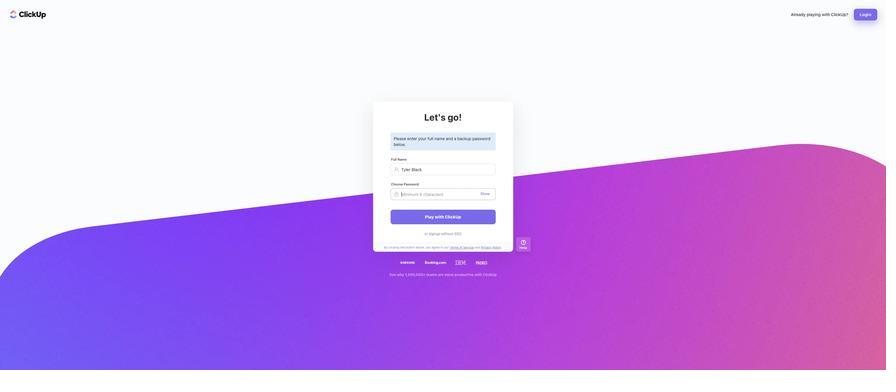 Task type: locate. For each thing, give the bounding box(es) containing it.
sign up element
[[391, 133, 496, 224]]

and left a on the right top of the page
[[446, 136, 453, 141]]

the
[[401, 246, 405, 249]]

our
[[445, 246, 449, 249]]

playing
[[808, 12, 822, 17]]

privacy policy link
[[481, 245, 502, 250]]

choose password
[[391, 182, 419, 186]]

are
[[438, 273, 444, 277]]

2 vertical spatial with
[[475, 273, 483, 277]]

and
[[446, 136, 453, 141], [475, 246, 481, 249]]

with right play
[[435, 215, 444, 219]]

play with clickup button
[[391, 210, 496, 224]]

clickup
[[445, 215, 462, 219], [483, 273, 497, 277]]

go!
[[448, 112, 462, 123]]

see
[[390, 273, 396, 277]]

clickup?
[[832, 12, 849, 17]]

1 vertical spatial with
[[435, 215, 444, 219]]

let's go!
[[425, 112, 462, 123]]

password
[[473, 136, 491, 141]]

2 horizontal spatial with
[[823, 12, 831, 17]]

1 horizontal spatial clickup
[[483, 273, 497, 277]]

play with clickup
[[425, 215, 462, 219]]

below.
[[394, 142, 406, 147]]

see why 1,000,000+ teams are more productive with clickup
[[390, 273, 497, 277]]

sso
[[455, 232, 462, 236]]

clicking
[[389, 246, 400, 249]]

let's
[[425, 112, 446, 123]]

login
[[861, 12, 872, 17]]

clickup inside button
[[445, 215, 462, 219]]

0 horizontal spatial with
[[435, 215, 444, 219]]

password
[[404, 182, 419, 186]]

or signup without sso link
[[425, 232, 462, 236]]

please
[[394, 136, 407, 141]]

and inside please enter your full name and a backup password below.
[[446, 136, 453, 141]]

with right playing
[[823, 12, 831, 17]]

0 vertical spatial and
[[446, 136, 453, 141]]

0 horizontal spatial clickup
[[445, 215, 462, 219]]

productive
[[455, 273, 474, 277]]

1 vertical spatial and
[[475, 246, 481, 249]]

a
[[455, 136, 457, 141]]

0 horizontal spatial and
[[446, 136, 453, 141]]

with
[[823, 12, 831, 17], [435, 215, 444, 219], [475, 273, 483, 277]]

Choose Password password field
[[391, 189, 496, 200]]

enter
[[408, 136, 417, 141]]

clickup up sso
[[445, 215, 462, 219]]

above,
[[416, 246, 425, 249]]

1 horizontal spatial with
[[475, 273, 483, 277]]

full name
[[391, 158, 407, 161]]

service
[[464, 246, 474, 249]]

clickup - home image
[[10, 10, 46, 19]]

teams
[[427, 273, 438, 277]]

with right productive
[[475, 273, 483, 277]]

more
[[445, 273, 454, 277]]

clickup right productive
[[483, 273, 497, 277]]

full
[[428, 136, 434, 141]]

choose
[[391, 182, 403, 186]]

and left privacy
[[475, 246, 481, 249]]

0 vertical spatial clickup
[[445, 215, 462, 219]]

show link
[[481, 192, 490, 196]]

full
[[391, 158, 397, 161]]

without
[[441, 232, 454, 236]]



Task type: vqa. For each thing, say whether or not it's contained in the screenshot.
Privacy Policy 'link' on the bottom
yes



Task type: describe. For each thing, give the bounding box(es) containing it.
button
[[406, 246, 415, 249]]

login link
[[855, 9, 878, 20]]

backup
[[458, 136, 472, 141]]

by clicking the button above, you agree to our terms of service and privacy policy .
[[384, 246, 502, 249]]

policy
[[493, 246, 502, 249]]

please enter your full name and a backup password below.
[[394, 136, 491, 147]]

1 vertical spatial clickup
[[483, 273, 497, 277]]

already playing with clickup?
[[792, 12, 849, 17]]

name
[[398, 158, 407, 161]]

already
[[792, 12, 806, 17]]

to
[[441, 246, 444, 249]]

of
[[460, 246, 463, 249]]

1 horizontal spatial and
[[475, 246, 481, 249]]

why
[[397, 273, 405, 277]]

or signup without sso
[[425, 232, 462, 236]]

show
[[481, 192, 490, 196]]

your
[[419, 136, 427, 141]]

by
[[384, 246, 388, 249]]

privacy
[[481, 246, 492, 249]]

.
[[502, 246, 502, 249]]

help
[[520, 246, 528, 249]]

terms of service link
[[449, 245, 475, 250]]

name
[[435, 136, 445, 141]]

play
[[425, 215, 434, 219]]

or
[[425, 232, 428, 236]]

you
[[426, 246, 431, 249]]

terms
[[450, 246, 459, 249]]

help link
[[517, 237, 531, 252]]

1,000,000+
[[405, 273, 426, 277]]

with inside button
[[435, 215, 444, 219]]

0 vertical spatial with
[[823, 12, 831, 17]]

agree
[[432, 246, 440, 249]]

signup
[[429, 232, 440, 236]]



